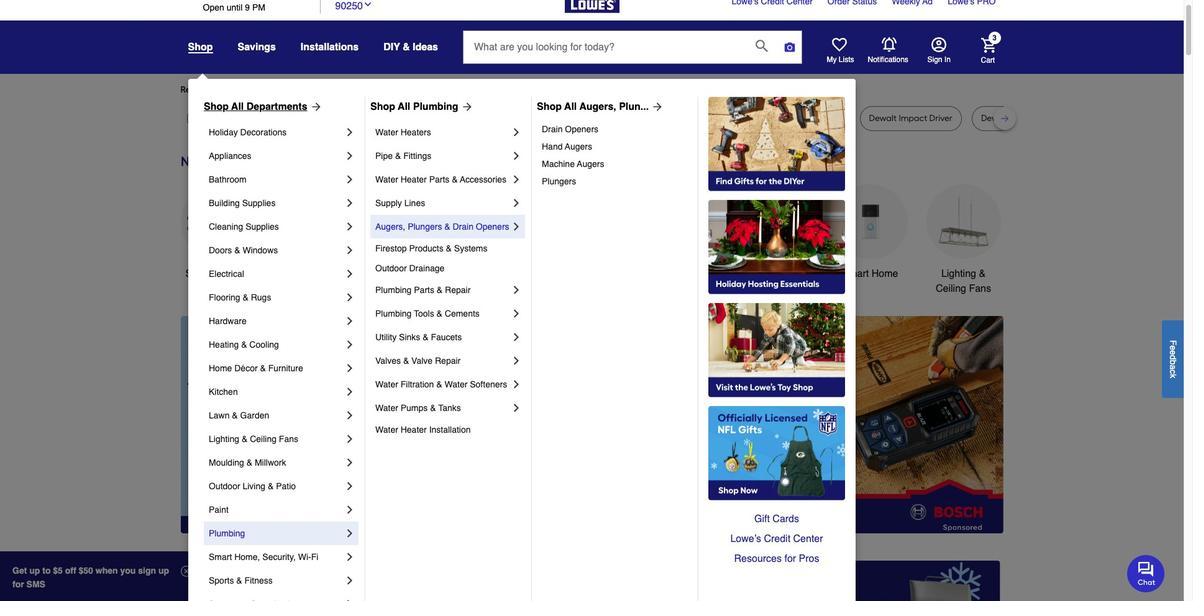 Task type: vqa. For each thing, say whether or not it's contained in the screenshot.
the leftmost cabinets
no



Task type: describe. For each thing, give the bounding box(es) containing it.
my lists
[[827, 55, 854, 64]]

& inside outdoor tools & equipment
[[713, 268, 719, 280]]

chevron right image for valves & valve repair
[[510, 355, 523, 367]]

sign in
[[927, 55, 951, 64]]

2 e from the top
[[1168, 350, 1178, 355]]

firestop products & systems link
[[375, 239, 523, 259]]

visit the lowe's toy shop. image
[[708, 303, 845, 398]]

for up the shop all plumbing
[[391, 85, 402, 95]]

b
[[1168, 360, 1178, 365]]

chevron right image for kitchen
[[344, 386, 356, 398]]

fi
[[311, 552, 318, 562]]

wi-
[[298, 552, 311, 562]]

decorations for christmas
[[471, 283, 524, 295]]

all for deals
[[211, 268, 222, 280]]

1 horizontal spatial bathroom
[[756, 268, 799, 280]]

2 bit from the left
[[442, 113, 452, 124]]

0 horizontal spatial home
[[209, 364, 232, 373]]

shop all deals
[[185, 268, 250, 280]]

drainage
[[409, 263, 444, 273]]

impact driver
[[787, 113, 840, 124]]

lowe's home improvement cart image
[[981, 38, 996, 53]]

electrical link
[[209, 262, 344, 286]]

$5
[[53, 566, 63, 576]]

until
[[227, 2, 243, 12]]

officially licensed n f l gifts. shop now. image
[[708, 406, 845, 501]]

3 driver from the left
[[929, 113, 953, 124]]

decorations for holiday
[[240, 127, 287, 137]]

bit set
[[660, 113, 685, 124]]

chat invite button image
[[1127, 555, 1165, 593]]

6 bit from the left
[[1028, 113, 1038, 124]]

notifications
[[868, 55, 908, 64]]

security,
[[262, 552, 296, 562]]

water for water heaters
[[375, 127, 398, 137]]

equipment
[[660, 283, 708, 295]]

diy & ideas button
[[384, 36, 438, 58]]

4 bit from the left
[[607, 113, 617, 124]]

camera image
[[784, 41, 796, 53]]

searches
[[242, 85, 279, 95]]

water heaters
[[375, 127, 431, 137]]

dewalt for dewalt drill bit set
[[981, 113, 1009, 124]]

2 horizontal spatial arrow right image
[[980, 425, 993, 437]]

advertisement region
[[401, 316, 1003, 536]]

lines
[[404, 198, 425, 208]]

all for departments
[[231, 101, 244, 112]]

$50
[[79, 566, 93, 576]]

f e e d b a c k
[[1168, 340, 1178, 378]]

hand
[[542, 142, 563, 152]]

shop all deals link
[[181, 185, 255, 281]]

chevron right image for plumbing
[[344, 528, 356, 540]]

windows
[[243, 245, 278, 255]]

pumps
[[401, 403, 428, 413]]

lowe's
[[730, 534, 761, 545]]

smart for smart home, security, wi-fi
[[209, 552, 232, 562]]

installations
[[301, 42, 359, 53]]

dewalt tool
[[252, 113, 298, 124]]

off
[[65, 566, 76, 576]]

f e e d b a c k button
[[1162, 320, 1184, 398]]

0 vertical spatial lighting
[[941, 268, 976, 280]]

appliances
[[209, 151, 251, 161]]

chevron right image for lighting & ceiling fans
[[344, 433, 356, 446]]

lists
[[839, 55, 854, 64]]

get up to 2 free select tools or batteries when you buy 1 with select purchases. image
[[183, 561, 442, 602]]

you for recommended searches for you
[[294, 85, 308, 95]]

arrow left image
[[412, 425, 424, 437]]

tanks
[[438, 403, 461, 413]]

smart home
[[842, 268, 898, 280]]

holiday decorations link
[[209, 121, 344, 144]]

valves & valve repair link
[[375, 349, 510, 373]]

chevron right image for utility sinks & faucets
[[510, 331, 523, 344]]

sign
[[927, 55, 942, 64]]

softeners
[[470, 380, 507, 390]]

valves
[[375, 356, 401, 366]]

smart home, security, wi-fi
[[209, 552, 318, 562]]

search image
[[756, 40, 768, 52]]

shop for shop all plumbing
[[370, 101, 395, 112]]

chevron right image for augers, plungers & drain openers
[[510, 221, 523, 233]]

arrow right image for shop all augers, plun...
[[649, 101, 664, 113]]

furniture
[[268, 364, 303, 373]]

1 bit from the left
[[373, 113, 383, 124]]

credit
[[764, 534, 790, 545]]

tools up plumbing parts & repair
[[393, 268, 416, 280]]

augers, inside shop all augers, plun... link
[[579, 101, 616, 112]]

dewalt for dewalt impact driver
[[869, 113, 897, 124]]

1 horizontal spatial lighting & ceiling fans link
[[926, 185, 1001, 296]]

chevron right image for plumbing tools & cements
[[510, 308, 523, 320]]

water for water heater parts & accessories
[[375, 175, 398, 185]]

chevron right image for pipe & fittings
[[510, 150, 523, 162]]

supplies for building supplies
[[242, 198, 276, 208]]

drill for dewalt drill
[[743, 113, 758, 124]]

paint link
[[209, 498, 344, 522]]

cements
[[445, 309, 480, 319]]

90250 button
[[335, 0, 373, 13]]

chevron down image
[[363, 0, 373, 9]]

gift cards
[[754, 514, 799, 525]]

water for water heater installation
[[375, 425, 398, 435]]

d
[[1168, 355, 1178, 360]]

0 vertical spatial parts
[[429, 175, 449, 185]]

chevron right image for home décor & furniture
[[344, 362, 356, 375]]

scroll to item #2 element
[[669, 510, 701, 517]]

utility
[[375, 332, 397, 342]]

outdoor for outdoor drainage
[[375, 263, 407, 273]]

pipe
[[375, 151, 393, 161]]

3 impact from the left
[[899, 113, 927, 124]]

shop all departments
[[204, 101, 307, 112]]

chevron right image for water heater parts & accessories
[[510, 173, 523, 186]]

cleaning supplies link
[[209, 215, 344, 239]]

shop for shop
[[188, 42, 213, 53]]

valve
[[411, 356, 433, 366]]

shop for shop all augers, plun...
[[537, 101, 562, 112]]

outdoor for outdoor tools & equipment
[[648, 268, 684, 280]]

dewalt for dewalt
[[196, 113, 224, 124]]

chevron right image for cleaning supplies
[[344, 221, 356, 233]]

plumbing tools & cements link
[[375, 302, 510, 326]]

open
[[203, 2, 224, 12]]

& inside "link"
[[232, 411, 238, 421]]

paint
[[209, 505, 229, 515]]

décor
[[234, 364, 258, 373]]

& inside "button"
[[403, 42, 410, 53]]

chevron right image for water pumps & tanks
[[510, 402, 523, 414]]

shop for shop all deals
[[185, 268, 209, 280]]

lawn & garden
[[209, 411, 269, 421]]

chevron right image for building supplies
[[344, 197, 356, 209]]

resources for pros
[[734, 554, 819, 565]]

lawn
[[209, 411, 230, 421]]

water for water pumps & tanks
[[375, 403, 398, 413]]

outdoor for outdoor living & patio
[[209, 482, 240, 492]]

shop all augers, plun...
[[537, 101, 649, 112]]

firestop
[[375, 244, 407, 254]]

installation
[[429, 425, 471, 435]]

cleaning
[[209, 222, 243, 232]]

chevron right image for appliances
[[344, 150, 356, 162]]

tools for plumbing tools & cements
[[414, 309, 434, 319]]

chevron right image for hardware
[[344, 315, 356, 327]]

heating & cooling link
[[209, 333, 344, 357]]

augers for machine augers
[[577, 159, 604, 169]]

my lists link
[[827, 37, 854, 65]]

lowe's home improvement account image
[[931, 37, 946, 52]]

flooring
[[209, 293, 240, 303]]

doors & windows link
[[209, 239, 344, 262]]

more suggestions for you
[[318, 85, 419, 95]]

dewalt for dewalt drill bit
[[327, 113, 354, 124]]

chevron right image for bathroom
[[344, 173, 356, 186]]

shop button
[[188, 41, 213, 53]]

chevron right image for moulding & millwork
[[344, 457, 356, 469]]

drain openers
[[542, 124, 598, 134]]

my
[[827, 55, 837, 64]]

& inside lighting & ceiling fans
[[979, 268, 986, 280]]

plumbing tools & cements
[[375, 309, 480, 319]]

utility sinks & faucets link
[[375, 326, 510, 349]]

1 up from the left
[[29, 566, 40, 576]]

christmas
[[475, 268, 520, 280]]

0 vertical spatial home
[[872, 268, 898, 280]]

4 set from the left
[[1040, 113, 1053, 124]]

plumbing up dewalt bit set
[[413, 101, 458, 112]]

for up departments
[[281, 85, 292, 95]]

sign
[[138, 566, 156, 576]]

augers, plungers & drain openers link
[[375, 215, 510, 239]]

hardware link
[[209, 309, 344, 333]]



Task type: locate. For each thing, give the bounding box(es) containing it.
0 horizontal spatial smart
[[209, 552, 232, 562]]

1 vertical spatial augers,
[[375, 222, 405, 232]]

dewalt for dewalt tool
[[252, 113, 280, 124]]

chevron right image for flooring & rugs
[[344, 291, 356, 304]]

outdoor drainage link
[[375, 259, 523, 278]]

recommended searches for you heading
[[181, 84, 1003, 96]]

savings
[[238, 42, 276, 53]]

systems
[[454, 244, 487, 254]]

chevron right image for heating & cooling
[[344, 339, 356, 351]]

for inside "get up to $5 off $50 when you sign up for sms"
[[12, 580, 24, 590]]

cards
[[773, 514, 799, 525]]

driver up hand
[[526, 113, 549, 124]]

1 horizontal spatial driver
[[817, 113, 840, 124]]

chevron right image for holiday decorations
[[344, 126, 356, 139]]

1 heater from the top
[[401, 175, 427, 185]]

for left pros
[[784, 554, 796, 565]]

0 horizontal spatial lighting & ceiling fans
[[209, 434, 298, 444]]

2 up from the left
[[158, 566, 169, 576]]

1 e from the top
[[1168, 345, 1178, 350]]

9
[[245, 2, 250, 12]]

plumbing link
[[209, 522, 344, 546]]

dewalt down shop all departments
[[252, 113, 280, 124]]

impact driver bit
[[495, 113, 561, 124]]

0 vertical spatial plungers
[[542, 176, 576, 186]]

1 set from the left
[[454, 113, 467, 124]]

drain up systems
[[453, 222, 473, 232]]

plumbing parts & repair
[[375, 285, 471, 295]]

flooring & rugs
[[209, 293, 271, 303]]

holiday
[[209, 127, 238, 137]]

shop down "recommended"
[[204, 101, 229, 112]]

when
[[96, 566, 118, 576]]

1 horizontal spatial up
[[158, 566, 169, 576]]

3 set from the left
[[672, 113, 685, 124]]

1 vertical spatial augers
[[577, 159, 604, 169]]

1 horizontal spatial home
[[872, 268, 898, 280]]

cart
[[981, 56, 995, 64]]

4 dewalt from the left
[[412, 113, 440, 124]]

shop these last-minute gifts. $99 or less. quantities are limited and won't last. image
[[181, 316, 381, 534]]

plungers up products
[[408, 222, 442, 232]]

0 vertical spatial ceiling
[[936, 283, 966, 295]]

augers for hand augers
[[565, 142, 592, 152]]

7 dewalt from the left
[[981, 113, 1009, 124]]

0 horizontal spatial augers,
[[375, 222, 405, 232]]

drain openers link
[[542, 121, 689, 138]]

1 vertical spatial shop
[[185, 268, 209, 280]]

dewalt down notifications
[[869, 113, 897, 124]]

water left pumps
[[375, 403, 398, 413]]

1 horizontal spatial bathroom link
[[740, 185, 814, 281]]

0 horizontal spatial drain
[[453, 222, 473, 232]]

2 shop from the left
[[370, 101, 395, 112]]

hand augers
[[542, 142, 592, 152]]

plumbing parts & repair link
[[375, 278, 510, 302]]

0 vertical spatial bathroom
[[209, 175, 247, 185]]

0 horizontal spatial ceiling
[[250, 434, 277, 444]]

1 dewalt from the left
[[196, 113, 224, 124]]

0 horizontal spatial decorations
[[240, 127, 287, 137]]

1 shop from the left
[[204, 101, 229, 112]]

1 horizontal spatial augers,
[[579, 101, 616, 112]]

diy & ideas
[[384, 42, 438, 53]]

0 vertical spatial heater
[[401, 175, 427, 185]]

dewalt up holiday
[[196, 113, 224, 124]]

0 horizontal spatial driver
[[526, 113, 549, 124]]

supplies inside "building supplies" link
[[242, 198, 276, 208]]

arrow right image for shop all plumbing
[[458, 101, 473, 113]]

1 vertical spatial heater
[[401, 425, 427, 435]]

0 horizontal spatial impact
[[495, 113, 524, 124]]

chevron right image for paint
[[344, 504, 356, 516]]

you for more suggestions for you
[[404, 85, 419, 95]]

1 vertical spatial supplies
[[246, 222, 279, 232]]

you up the shop all plumbing
[[404, 85, 419, 95]]

all down recommended searches for you
[[231, 101, 244, 112]]

augers up 'machine augers'
[[565, 142, 592, 152]]

0 vertical spatial drain
[[542, 124, 563, 134]]

home
[[872, 268, 898, 280], [209, 364, 232, 373]]

2 horizontal spatial impact
[[899, 113, 927, 124]]

dewalt down cart
[[981, 113, 1009, 124]]

chevron right image
[[510, 126, 523, 139], [344, 150, 356, 162], [510, 173, 523, 186], [510, 197, 523, 209], [344, 268, 356, 280], [344, 291, 356, 304], [510, 308, 523, 320], [344, 315, 356, 327], [344, 339, 356, 351], [510, 402, 523, 414], [344, 433, 356, 446], [344, 598, 356, 602]]

up to 30 percent off select grills and accessories. image
[[741, 561, 1001, 602]]

0 vertical spatial lighting & ceiling fans link
[[926, 185, 1001, 296]]

1 horizontal spatial decorations
[[471, 283, 524, 295]]

2 impact from the left
[[787, 113, 815, 124]]

0 vertical spatial smart
[[842, 268, 869, 280]]

up right sign
[[158, 566, 169, 576]]

more
[[318, 85, 338, 95]]

2 horizontal spatial outdoor
[[648, 268, 684, 280]]

you up arrow right image
[[294, 85, 308, 95]]

2 heater from the top
[[401, 425, 427, 435]]

0 vertical spatial repair
[[445, 285, 471, 295]]

0 horizontal spatial bathroom
[[209, 175, 247, 185]]

sms
[[26, 580, 45, 590]]

heating
[[209, 340, 239, 350]]

water heater parts & accessories
[[375, 175, 507, 185]]

e up d
[[1168, 345, 1178, 350]]

1 drill from the left
[[356, 113, 371, 124]]

all up water heaters
[[398, 101, 410, 112]]

openers up systems
[[476, 222, 509, 232]]

1 vertical spatial plungers
[[408, 222, 442, 232]]

supplies for cleaning supplies
[[246, 222, 279, 232]]

all left the deals
[[211, 268, 222, 280]]

1 vertical spatial lighting & ceiling fans link
[[209, 428, 344, 451]]

0 vertical spatial supplies
[[242, 198, 276, 208]]

plumbing for plumbing parts & repair
[[375, 285, 412, 295]]

new deals every day during 25 days of deals image
[[181, 151, 1003, 172]]

2 you from the left
[[404, 85, 419, 95]]

dewalt for dewalt bit set
[[412, 113, 440, 124]]

find gifts for the diyer. image
[[708, 97, 845, 191]]

resources
[[734, 554, 782, 565]]

plumbing down paint
[[209, 529, 245, 539]]

supplies inside 'cleaning supplies' link
[[246, 222, 279, 232]]

water left arrow left image
[[375, 425, 398, 435]]

chevron right image for electrical
[[344, 268, 356, 280]]

plungers down machine
[[542, 176, 576, 186]]

lowe's home improvement lists image
[[832, 37, 847, 52]]

repair for valves & valve repair
[[435, 356, 461, 366]]

1 vertical spatial lighting
[[209, 434, 239, 444]]

water up "tanks"
[[445, 380, 468, 390]]

dewalt drill bit
[[327, 113, 383, 124]]

all for plumbing
[[398, 101, 410, 112]]

1 horizontal spatial drain
[[542, 124, 563, 134]]

0 horizontal spatial outdoor
[[209, 482, 240, 492]]

shop all plumbing
[[370, 101, 458, 112]]

1 vertical spatial fans
[[279, 434, 298, 444]]

outdoor tools & equipment link
[[647, 185, 721, 296]]

5 bit from the left
[[660, 113, 670, 124]]

water up supply
[[375, 175, 398, 185]]

4 drill from the left
[[1011, 113, 1026, 124]]

1 horizontal spatial impact
[[787, 113, 815, 124]]

you
[[120, 566, 136, 576]]

2 set from the left
[[619, 113, 632, 124]]

shop down 'more suggestions for you' link
[[370, 101, 395, 112]]

supply lines link
[[375, 191, 510, 215]]

impact
[[495, 113, 524, 124], [787, 113, 815, 124], [899, 113, 927, 124]]

driver for impact driver
[[817, 113, 840, 124]]

arrow right image inside shop all plumbing link
[[458, 101, 473, 113]]

0 vertical spatial lighting & ceiling fans
[[936, 268, 991, 295]]

outdoor living & patio
[[209, 482, 296, 492]]

0 vertical spatial fans
[[969, 283, 991, 295]]

building
[[209, 198, 240, 208]]

3 bit from the left
[[551, 113, 561, 124]]

shop up impact driver bit
[[537, 101, 562, 112]]

water pumps & tanks
[[375, 403, 461, 413]]

plumbing for plumbing tools & cements
[[375, 309, 412, 319]]

resources for pros link
[[708, 549, 845, 569]]

smart for smart home
[[842, 268, 869, 280]]

supplies up cleaning supplies
[[242, 198, 276, 208]]

lighting & ceiling fans
[[936, 268, 991, 295], [209, 434, 298, 444]]

Search Query text field
[[464, 31, 746, 63]]

chevron right image for water heaters
[[510, 126, 523, 139]]

scroll to item #5 image
[[761, 511, 790, 516]]

0 vertical spatial augers,
[[579, 101, 616, 112]]

recommended searches for you
[[181, 85, 308, 95]]

chevron right image for plumbing parts & repair
[[510, 284, 523, 296]]

moulding & millwork link
[[209, 451, 344, 475]]

kitchen link
[[209, 380, 344, 404]]

0 horizontal spatial shop
[[204, 101, 229, 112]]

chevron right image for supply lines
[[510, 197, 523, 209]]

1 vertical spatial bathroom
[[756, 268, 799, 280]]

dewalt down the shop all plumbing
[[412, 113, 440, 124]]

lowe's home improvement logo image
[[565, 0, 619, 28]]

chevron right image
[[344, 126, 356, 139], [510, 150, 523, 162], [344, 173, 356, 186], [344, 197, 356, 209], [344, 221, 356, 233], [510, 221, 523, 233], [344, 244, 356, 257], [510, 284, 523, 296], [510, 331, 523, 344], [510, 355, 523, 367], [344, 362, 356, 375], [510, 378, 523, 391], [344, 386, 356, 398], [344, 410, 356, 422], [344, 457, 356, 469], [344, 480, 356, 493], [344, 504, 356, 516], [344, 528, 356, 540], [344, 551, 356, 564], [344, 575, 356, 587]]

up left to
[[29, 566, 40, 576]]

1 horizontal spatial lighting & ceiling fans
[[936, 268, 991, 295]]

sinks
[[399, 332, 420, 342]]

water filtration & water softeners link
[[375, 373, 510, 396]]

repair
[[445, 285, 471, 295], [435, 356, 461, 366]]

ceiling
[[936, 283, 966, 295], [250, 434, 277, 444]]

drain up hand
[[542, 124, 563, 134]]

1 horizontal spatial smart
[[842, 268, 869, 280]]

home,
[[234, 552, 260, 562]]

1 impact from the left
[[495, 113, 524, 124]]

dewalt right arrow right image
[[327, 113, 354, 124]]

chevron right image for lawn & garden
[[344, 410, 356, 422]]

tools up equipment
[[687, 268, 710, 280]]

parts up supply lines link
[[429, 175, 449, 185]]

dewalt impact driver
[[869, 113, 953, 124]]

1 horizontal spatial plungers
[[542, 176, 576, 186]]

1 vertical spatial ceiling
[[250, 434, 277, 444]]

outdoor inside 'link'
[[375, 263, 407, 273]]

all for augers,
[[564, 101, 577, 112]]

1 horizontal spatial ceiling
[[936, 283, 966, 295]]

& inside 'link'
[[423, 332, 429, 342]]

0 horizontal spatial lighting
[[209, 434, 239, 444]]

ceiling inside lighting & ceiling fans
[[936, 283, 966, 295]]

machine
[[542, 159, 575, 169]]

impact for impact driver
[[787, 113, 815, 124]]

valves & valve repair
[[375, 356, 461, 366]]

0 vertical spatial augers
[[565, 142, 592, 152]]

heater up the lines
[[401, 175, 427, 185]]

kitchen
[[209, 387, 238, 397]]

5 dewalt from the left
[[714, 113, 741, 124]]

augers inside 'link'
[[577, 159, 604, 169]]

open until 9 pm
[[203, 2, 265, 12]]

lowe's home improvement notification center image
[[881, 37, 896, 52]]

pros
[[799, 554, 819, 565]]

shop for shop all departments
[[204, 101, 229, 112]]

sports & fitness link
[[209, 569, 344, 593]]

0 horizontal spatial fans
[[279, 434, 298, 444]]

chevron right image for sports & fitness
[[344, 575, 356, 587]]

outdoor up equipment
[[648, 268, 684, 280]]

dewalt
[[196, 113, 224, 124], [252, 113, 280, 124], [327, 113, 354, 124], [412, 113, 440, 124], [714, 113, 741, 124], [869, 113, 897, 124], [981, 113, 1009, 124]]

plumbing for plumbing
[[209, 529, 245, 539]]

90250
[[335, 0, 363, 12]]

outdoor down moulding
[[209, 482, 240, 492]]

recommended
[[181, 85, 240, 95]]

2 horizontal spatial shop
[[537, 101, 562, 112]]

bathroom
[[209, 175, 247, 185], [756, 268, 799, 280]]

1 horizontal spatial lighting
[[941, 268, 976, 280]]

dewalt for dewalt drill
[[714, 113, 741, 124]]

1 vertical spatial openers
[[476, 222, 509, 232]]

heater for installation
[[401, 425, 427, 435]]

shop
[[188, 42, 213, 53], [185, 268, 209, 280]]

driver down sign in
[[929, 113, 953, 124]]

dewalt right bit set
[[714, 113, 741, 124]]

openers up hand augers
[[565, 124, 598, 134]]

2 dewalt from the left
[[252, 113, 280, 124]]

0 horizontal spatial plungers
[[408, 222, 442, 232]]

drill for dewalt drill bit
[[356, 113, 371, 124]]

lighting & ceiling fans link
[[926, 185, 1001, 296], [209, 428, 344, 451]]

chevron right image for smart home, security, wi-fi
[[344, 551, 356, 564]]

decorations down dewalt tool at the top of the page
[[240, 127, 287, 137]]

for down get on the bottom
[[12, 580, 24, 590]]

accessories
[[460, 175, 507, 185]]

water for water filtration & water softeners
[[375, 380, 398, 390]]

e
[[1168, 345, 1178, 350], [1168, 350, 1178, 355]]

1 horizontal spatial openers
[[565, 124, 598, 134]]

3
[[992, 34, 997, 42]]

up to 35 percent off select small appliances. image
[[462, 561, 722, 602]]

1 vertical spatial lighting & ceiling fans
[[209, 434, 298, 444]]

c
[[1168, 370, 1178, 374]]

tools down plumbing parts & repair
[[414, 309, 434, 319]]

smart
[[842, 268, 869, 280], [209, 552, 232, 562]]

living
[[243, 482, 265, 492]]

1 horizontal spatial outdoor
[[375, 263, 407, 273]]

outdoor inside outdoor tools & equipment
[[648, 268, 684, 280]]

plungers link
[[542, 173, 689, 190]]

drill for dewalt drill bit set
[[1011, 113, 1026, 124]]

outdoor down the firestop
[[375, 263, 407, 273]]

None search field
[[463, 30, 802, 75]]

0 vertical spatial shop
[[188, 42, 213, 53]]

0 horizontal spatial you
[[294, 85, 308, 95]]

1 you from the left
[[294, 85, 308, 95]]

heater down pumps
[[401, 425, 427, 435]]

chevron right image for doors & windows
[[344, 244, 356, 257]]

repair down faucets
[[435, 356, 461, 366]]

arrow right image
[[307, 101, 322, 113]]

plumbing up the utility
[[375, 309, 412, 319]]

lawn & garden link
[[209, 404, 344, 428]]

2 drill from the left
[[590, 113, 604, 124]]

repair down outdoor drainage 'link'
[[445, 285, 471, 295]]

sports & fitness
[[209, 576, 273, 586]]

1 vertical spatial home
[[209, 364, 232, 373]]

driver down my
[[817, 113, 840, 124]]

1 driver from the left
[[526, 113, 549, 124]]

1 horizontal spatial you
[[404, 85, 419, 95]]

flooring & rugs link
[[209, 286, 344, 309]]

1 vertical spatial decorations
[[471, 283, 524, 295]]

augers, inside augers, plungers & drain openers link
[[375, 222, 405, 232]]

augers, up drill bit set
[[579, 101, 616, 112]]

parts down drainage
[[414, 285, 434, 295]]

1 vertical spatial parts
[[414, 285, 434, 295]]

smart home link
[[833, 185, 908, 281]]

3 dewalt from the left
[[327, 113, 354, 124]]

impact for impact driver bit
[[495, 113, 524, 124]]

pipe & fittings link
[[375, 144, 510, 168]]

arrow right image inside shop all augers, plun... link
[[649, 101, 664, 113]]

building supplies link
[[209, 191, 344, 215]]

you
[[294, 85, 308, 95], [404, 85, 419, 95]]

repair for plumbing parts & repair
[[445, 285, 471, 295]]

2 horizontal spatial driver
[[929, 113, 953, 124]]

0 horizontal spatial bathroom link
[[209, 168, 344, 191]]

& inside 'link'
[[247, 458, 252, 468]]

0 vertical spatial decorations
[[240, 127, 287, 137]]

water filtration & water softeners
[[375, 380, 507, 390]]

hand augers link
[[542, 138, 689, 155]]

0 horizontal spatial lighting & ceiling fans link
[[209, 428, 344, 451]]

tools for outdoor tools & equipment
[[687, 268, 710, 280]]

supplies up 'windows'
[[246, 222, 279, 232]]

3 shop from the left
[[537, 101, 562, 112]]

christmas decorations
[[471, 268, 524, 295]]

pipe & fittings
[[375, 151, 431, 161]]

augers, plungers & drain openers
[[375, 222, 509, 232]]

tools inside outdoor tools & equipment
[[687, 268, 710, 280]]

3 drill from the left
[[743, 113, 758, 124]]

e up 'b'
[[1168, 350, 1178, 355]]

all up drain openers
[[564, 101, 577, 112]]

augers, up the firestop
[[375, 222, 405, 232]]

augers down hand augers
[[577, 159, 604, 169]]

water down valves
[[375, 380, 398, 390]]

6 dewalt from the left
[[869, 113, 897, 124]]

1 horizontal spatial arrow right image
[[649, 101, 664, 113]]

holiday hosting essentials. image
[[708, 200, 845, 295]]

augers
[[565, 142, 592, 152], [577, 159, 604, 169]]

cleaning supplies
[[209, 222, 279, 232]]

home décor & furniture
[[209, 364, 303, 373]]

heater for parts
[[401, 175, 427, 185]]

chevron right image for outdoor living & patio
[[344, 480, 356, 493]]

plumbing down outdoor drainage
[[375, 285, 412, 295]]

2 driver from the left
[[817, 113, 840, 124]]

0 vertical spatial openers
[[565, 124, 598, 134]]

scroll to item #4 image
[[731, 511, 761, 516]]

heaters
[[401, 127, 431, 137]]

1 vertical spatial drain
[[453, 222, 473, 232]]

water up pipe
[[375, 127, 398, 137]]

1 vertical spatial smart
[[209, 552, 232, 562]]

faucets
[[431, 332, 462, 342]]

1 vertical spatial repair
[[435, 356, 461, 366]]

shop left electrical
[[185, 268, 209, 280]]

0 horizontal spatial openers
[[476, 222, 509, 232]]

0 horizontal spatial up
[[29, 566, 40, 576]]

1 horizontal spatial fans
[[969, 283, 991, 295]]

driver for impact driver bit
[[526, 113, 549, 124]]

chevron right image for water filtration & water softeners
[[510, 378, 523, 391]]

1 horizontal spatial shop
[[370, 101, 395, 112]]

arrow right image
[[458, 101, 473, 113], [649, 101, 664, 113], [980, 425, 993, 437]]

shop down open
[[188, 42, 213, 53]]

decorations down christmas
[[471, 283, 524, 295]]

smart home, security, wi-fi link
[[209, 546, 344, 569]]

gift
[[754, 514, 770, 525]]

fittings
[[403, 151, 431, 161]]

0 horizontal spatial arrow right image
[[458, 101, 473, 113]]



